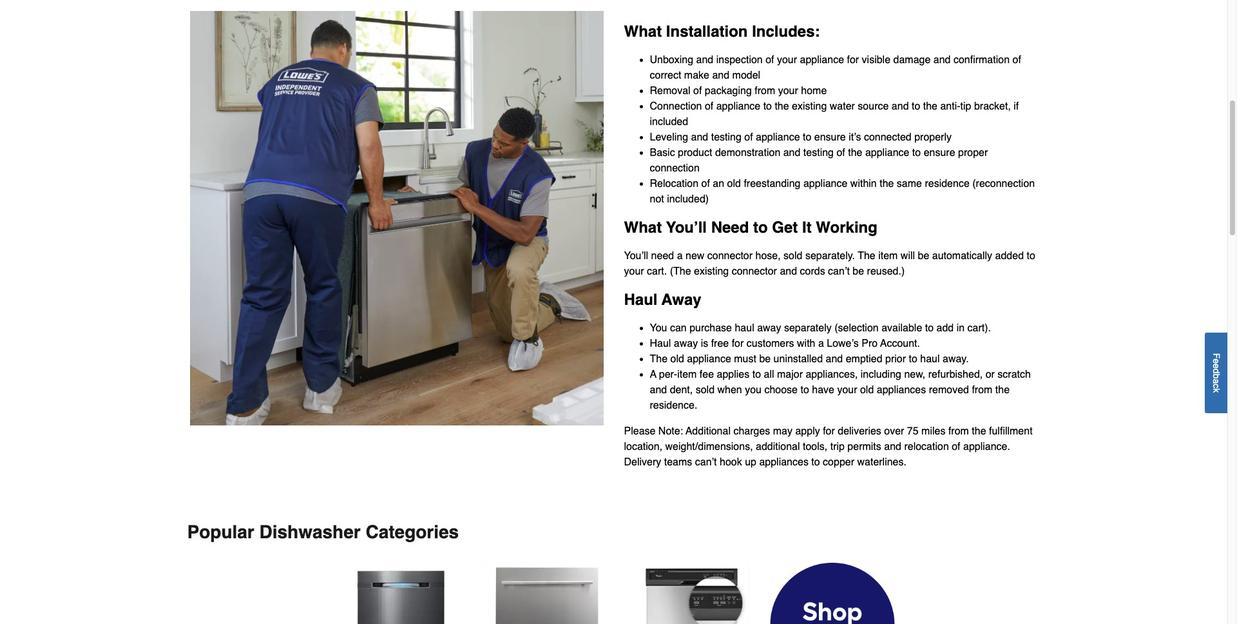 Task type: vqa. For each thing, say whether or not it's contained in the screenshot.
rightmost Old
yes



Task type: locate. For each thing, give the bounding box(es) containing it.
1 vertical spatial what
[[624, 219, 662, 237]]

per-
[[659, 369, 678, 381]]

for up 'must'
[[732, 338, 744, 350]]

2 vertical spatial be
[[760, 354, 771, 365]]

is
[[701, 338, 709, 350]]

connection
[[650, 163, 700, 174]]

haul down cart.
[[624, 291, 658, 309]]

existing
[[792, 101, 827, 112], [694, 266, 729, 278]]

a
[[650, 369, 657, 381]]

for up trip
[[823, 426, 835, 437]]

1 horizontal spatial old
[[728, 178, 741, 190]]

cart).
[[968, 323, 992, 334]]

weight/dimensions,
[[666, 441, 753, 453]]

2 horizontal spatial from
[[972, 385, 993, 396]]

what you'll need to get it working
[[624, 219, 878, 237]]

away up customers
[[758, 323, 782, 334]]

a left new
[[677, 250, 683, 262]]

and up appliances,
[[826, 354, 843, 365]]

in
[[957, 323, 965, 334]]

need
[[711, 219, 749, 237]]

1 vertical spatial haul
[[650, 338, 671, 350]]

1 horizontal spatial you'll
[[666, 219, 707, 237]]

your inside you'll need a new connector hose, sold separately. the item will be automatically added to your cart. (the existing connector and cords can't be reused.)
[[624, 266, 644, 278]]

0 vertical spatial item
[[879, 250, 898, 262]]

add
[[937, 323, 954, 334]]

1 vertical spatial away
[[674, 338, 698, 350]]

existing down home
[[792, 101, 827, 112]]

1 horizontal spatial testing
[[804, 147, 834, 159]]

appliances down new,
[[877, 385, 927, 396]]

inspection
[[717, 54, 763, 66]]

residence
[[925, 178, 970, 190]]

1 vertical spatial you'll
[[624, 250, 649, 262]]

0 vertical spatial haul
[[735, 323, 755, 334]]

if
[[1014, 101, 1019, 112]]

the up reused.) at right top
[[858, 250, 876, 262]]

additional
[[756, 441, 800, 453]]

a stainless steel built-in front-control dishwasher. image
[[624, 563, 749, 624]]

0 horizontal spatial be
[[760, 354, 771, 365]]

you'll down included)
[[666, 219, 707, 237]]

0 vertical spatial testing
[[712, 132, 742, 143]]

a up k
[[1212, 378, 1222, 383]]

of down packaging
[[705, 101, 714, 112]]

appliances
[[877, 385, 927, 396], [760, 457, 809, 468]]

fee
[[700, 369, 714, 381]]

uninstalled
[[774, 354, 823, 365]]

haul inside you can purchase haul away separately (selection available to add in cart). haul away is free for customers with a lowe's pro account. the old appliance must be uninstalled and emptied prior to haul away. a per-item fee applies to all major appliances, including new, refurbished, or scratch and dent, sold when you choose to have your old appliances removed from the residence.
[[650, 338, 671, 350]]

up
[[745, 457, 757, 468]]

1 vertical spatial appliances
[[760, 457, 809, 468]]

0 vertical spatial a
[[677, 250, 683, 262]]

will
[[901, 250, 915, 262]]

1 vertical spatial ensure
[[924, 147, 956, 159]]

sold down fee
[[696, 385, 715, 396]]

0 vertical spatial can't
[[828, 266, 850, 278]]

and
[[697, 54, 714, 66], [934, 54, 951, 66], [713, 70, 730, 82], [892, 101, 909, 112], [691, 132, 709, 143], [784, 147, 801, 159], [780, 266, 798, 278], [826, 354, 843, 365], [650, 385, 667, 396], [885, 441, 902, 453]]

0 vertical spatial sold
[[784, 250, 803, 262]]

the inside please note: additional charges may apply for deliveries over 75 miles from the fulfillment location, weight/dimensions, additional tools, trip permits and relocation of appliance. delivery teams can't hook up appliances to copper waterlines.
[[972, 426, 987, 437]]

f e e d b a c k
[[1212, 353, 1222, 393]]

old inside unboxing and inspection of your appliance for visible damage and confirmation of correct make and model removal of packaging from your home connection of appliance to the existing water source and to the anti-tip bracket, if included leveling and testing of appliance to ensure it's connected properly basic product demonstration and testing of the appliance to ensure proper connection relocation of an old freestanding appliance within the same residence (reconnection not included)
[[728, 178, 741, 190]]

appliances down additional
[[760, 457, 809, 468]]

the up a
[[650, 354, 668, 365]]

need
[[652, 250, 674, 262]]

be right will
[[918, 250, 930, 262]]

0 horizontal spatial can't
[[695, 457, 717, 468]]

your down appliances,
[[838, 385, 858, 396]]

working
[[816, 219, 878, 237]]

old right an
[[728, 178, 741, 190]]

75
[[908, 426, 919, 437]]

a dark gray built-in dishwasher. image
[[333, 563, 458, 624]]

and down over
[[885, 441, 902, 453]]

d
[[1212, 368, 1222, 373]]

existing down new
[[694, 266, 729, 278]]

to down tools, on the right bottom
[[812, 457, 820, 468]]

the down scratch
[[996, 385, 1010, 396]]

testing down water
[[804, 147, 834, 159]]

not
[[650, 194, 664, 205]]

2 vertical spatial for
[[823, 426, 835, 437]]

be left reused.) at right top
[[853, 266, 865, 278]]

haul
[[624, 291, 658, 309], [650, 338, 671, 350]]

must
[[734, 354, 757, 365]]

0 vertical spatial from
[[755, 85, 776, 97]]

0 horizontal spatial from
[[755, 85, 776, 97]]

to left get
[[754, 219, 768, 237]]

c
[[1212, 383, 1222, 388]]

1 what from the top
[[624, 23, 662, 41]]

anti-
[[941, 101, 961, 112]]

for left visible
[[847, 54, 859, 66]]

connector down hose,
[[732, 266, 777, 278]]

source
[[858, 101, 889, 112]]

1 e from the top
[[1212, 358, 1222, 363]]

appliance up fee
[[687, 354, 732, 365]]

0 horizontal spatial existing
[[694, 266, 729, 278]]

what down the not
[[624, 219, 662, 237]]

2 horizontal spatial for
[[847, 54, 859, 66]]

visible
[[862, 54, 891, 66]]

e up d
[[1212, 358, 1222, 363]]

purchase
[[690, 323, 732, 334]]

the inside you'll need a new connector hose, sold separately. the item will be automatically added to your cart. (the existing connector and cords can't be reused.)
[[858, 250, 876, 262]]

your down includes:
[[777, 54, 798, 66]]

item
[[879, 250, 898, 262], [678, 369, 697, 381]]

of
[[766, 54, 775, 66], [1013, 54, 1022, 66], [694, 85, 702, 97], [705, 101, 714, 112], [745, 132, 753, 143], [837, 147, 846, 159], [702, 178, 710, 190], [952, 441, 961, 453]]

2 e from the top
[[1212, 363, 1222, 368]]

old up per-
[[671, 354, 685, 365]]

1 horizontal spatial ensure
[[924, 147, 956, 159]]

includes:
[[752, 23, 820, 41]]

1 horizontal spatial sold
[[784, 250, 803, 262]]

2 what from the top
[[624, 219, 662, 237]]

connected
[[864, 132, 912, 143]]

water
[[830, 101, 855, 112]]

sold up cords
[[784, 250, 803, 262]]

1 horizontal spatial for
[[823, 426, 835, 437]]

be
[[918, 250, 930, 262], [853, 266, 865, 278], [760, 354, 771, 365]]

1 vertical spatial for
[[732, 338, 744, 350]]

free
[[711, 338, 729, 350]]

be up the all
[[760, 354, 771, 365]]

item up dent,
[[678, 369, 697, 381]]

leveling
[[650, 132, 689, 143]]

to left anti-
[[912, 101, 921, 112]]

0 vertical spatial existing
[[792, 101, 827, 112]]

and right damage
[[934, 54, 951, 66]]

old down the including
[[861, 385, 874, 396]]

two lowe's independent installers installing a stainless steel dishwasher in a kitchen. image
[[190, 11, 604, 426]]

existing inside unboxing and inspection of your appliance for visible damage and confirmation of correct make and model removal of packaging from your home connection of appliance to the existing water source and to the anti-tip bracket, if included leveling and testing of appliance to ensure it's connected properly basic product demonstration and testing of the appliance to ensure proper connection relocation of an old freestanding appliance within the same residence (reconnection not included)
[[792, 101, 827, 112]]

0 horizontal spatial haul
[[735, 323, 755, 334]]

(selection
[[835, 323, 879, 334]]

from inside you can purchase haul away separately (selection available to add in cart). haul away is free for customers with a lowe's pro account. the old appliance must be uninstalled and emptied prior to haul away. a per-item fee applies to all major appliances, including new, refurbished, or scratch and dent, sold when you choose to have your old appliances removed from the residence.
[[972, 385, 993, 396]]

appliance inside you can purchase haul away separately (selection available to add in cart). haul away is free for customers with a lowe's pro account. the old appliance must be uninstalled and emptied prior to haul away. a per-item fee applies to all major appliances, including new, refurbished, or scratch and dent, sold when you choose to have your old appliances removed from the residence.
[[687, 354, 732, 365]]

reused.)
[[867, 266, 905, 278]]

removed
[[929, 385, 970, 396]]

to left add
[[926, 323, 934, 334]]

0 horizontal spatial item
[[678, 369, 697, 381]]

ensure left "it's"
[[815, 132, 846, 143]]

0 horizontal spatial you'll
[[624, 250, 649, 262]]

the inside you can purchase haul away separately (selection available to add in cart). haul away is free for customers with a lowe's pro account. the old appliance must be uninstalled and emptied prior to haul away. a per-item fee applies to all major appliances, including new, refurbished, or scratch and dent, sold when you choose to have your old appliances removed from the residence.
[[650, 354, 668, 365]]

e up b
[[1212, 363, 1222, 368]]

haul down you
[[650, 338, 671, 350]]

you'll inside you'll need a new connector hose, sold separately. the item will be automatically added to your cart. (the existing connector and cords can't be reused.)
[[624, 250, 649, 262]]

0 vertical spatial you'll
[[666, 219, 707, 237]]

for inside you can purchase haul away separately (selection available to add in cart). haul away is free for customers with a lowe's pro account. the old appliance must be uninstalled and emptied prior to haul away. a per-item fee applies to all major appliances, including new, refurbished, or scratch and dent, sold when you choose to have your old appliances removed from the residence.
[[732, 338, 744, 350]]

what
[[624, 23, 662, 41], [624, 219, 662, 237]]

0 horizontal spatial for
[[732, 338, 744, 350]]

0 vertical spatial for
[[847, 54, 859, 66]]

to up demonstration
[[764, 101, 772, 112]]

popular
[[187, 522, 254, 542]]

be inside you can purchase haul away separately (selection available to add in cart). haul away is free for customers with a lowe's pro account. the old appliance must be uninstalled and emptied prior to haul away. a per-item fee applies to all major appliances, including new, refurbished, or scratch and dent, sold when you choose to have your old appliances removed from the residence.
[[760, 354, 771, 365]]

0 horizontal spatial sold
[[696, 385, 715, 396]]

1 vertical spatial sold
[[696, 385, 715, 396]]

deliveries
[[838, 426, 882, 437]]

2 horizontal spatial old
[[861, 385, 874, 396]]

note:
[[659, 426, 683, 437]]

1 horizontal spatial the
[[858, 250, 876, 262]]

0 horizontal spatial the
[[650, 354, 668, 365]]

can't down weight/dimensions,
[[695, 457, 717, 468]]

you'll up cart.
[[624, 250, 649, 262]]

copper
[[823, 457, 855, 468]]

0 horizontal spatial a
[[677, 250, 683, 262]]

1 vertical spatial testing
[[804, 147, 834, 159]]

1 horizontal spatial item
[[879, 250, 898, 262]]

connector
[[708, 250, 753, 262], [732, 266, 777, 278]]

2 horizontal spatial be
[[918, 250, 930, 262]]

0 vertical spatial appliances
[[877, 385, 927, 396]]

may
[[773, 426, 793, 437]]

from right miles
[[949, 426, 970, 437]]

2 vertical spatial from
[[949, 426, 970, 437]]

and left cords
[[780, 266, 798, 278]]

shop all. image
[[770, 563, 895, 624]]

available
[[882, 323, 923, 334]]

1 vertical spatial the
[[650, 354, 668, 365]]

basic
[[650, 147, 675, 159]]

1 horizontal spatial from
[[949, 426, 970, 437]]

permits
[[848, 441, 882, 453]]

added
[[996, 250, 1024, 262]]

can't down 'separately.'
[[828, 266, 850, 278]]

1 vertical spatial old
[[671, 354, 685, 365]]

haul up new,
[[921, 354, 940, 365]]

the up "appliance."
[[972, 426, 987, 437]]

choose
[[765, 385, 798, 396]]

a right with
[[819, 338, 824, 350]]

relocation
[[905, 441, 949, 453]]

1 horizontal spatial existing
[[792, 101, 827, 112]]

1 vertical spatial existing
[[694, 266, 729, 278]]

the left same
[[880, 178, 894, 190]]

haul up customers
[[735, 323, 755, 334]]

to down 'properly'
[[913, 147, 921, 159]]

2 horizontal spatial a
[[1212, 378, 1222, 383]]

1 horizontal spatial can't
[[828, 266, 850, 278]]

1 horizontal spatial a
[[819, 338, 824, 350]]

1 vertical spatial item
[[678, 369, 697, 381]]

connector down need
[[708, 250, 753, 262]]

within
[[851, 178, 877, 190]]

what up unboxing at top
[[624, 23, 662, 41]]

to right added
[[1027, 250, 1036, 262]]

e
[[1212, 358, 1222, 363], [1212, 363, 1222, 368]]

to up new,
[[909, 354, 918, 365]]

applies
[[717, 369, 750, 381]]

1 horizontal spatial be
[[853, 266, 865, 278]]

can't inside please note: additional charges may apply for deliveries over 75 miles from the fulfillment location, weight/dimensions, additional tools, trip permits and relocation of appliance. delivery teams can't hook up appliances to copper waterlines.
[[695, 457, 717, 468]]

including
[[861, 369, 902, 381]]

a inside you'll need a new connector hose, sold separately. the item will be automatically added to your cart. (the existing connector and cords can't be reused.)
[[677, 250, 683, 262]]

0 vertical spatial away
[[758, 323, 782, 334]]

testing up demonstration
[[712, 132, 742, 143]]

testing
[[712, 132, 742, 143], [804, 147, 834, 159]]

installation
[[666, 23, 748, 41]]

from down or
[[972, 385, 993, 396]]

1 vertical spatial can't
[[695, 457, 717, 468]]

and down a
[[650, 385, 667, 396]]

0 horizontal spatial away
[[674, 338, 698, 350]]

to left have
[[801, 385, 810, 396]]

from down 'model'
[[755, 85, 776, 97]]

over
[[885, 426, 905, 437]]

1 vertical spatial from
[[972, 385, 993, 396]]

your inside you can purchase haul away separately (selection available to add in cart). haul away is free for customers with a lowe's pro account. the old appliance must be uninstalled and emptied prior to haul away. a per-item fee applies to all major appliances, including new, refurbished, or scratch and dent, sold when you choose to have your old appliances removed from the residence.
[[838, 385, 858, 396]]

2 vertical spatial a
[[1212, 378, 1222, 383]]

ensure down 'properly'
[[924, 147, 956, 159]]

1 vertical spatial a
[[819, 338, 824, 350]]

0 vertical spatial old
[[728, 178, 741, 190]]

your left cart.
[[624, 266, 644, 278]]

away down can at the bottom right of the page
[[674, 338, 698, 350]]

0 vertical spatial the
[[858, 250, 876, 262]]

of right relocation
[[952, 441, 961, 453]]

from inside please note: additional charges may apply for deliveries over 75 miles from the fulfillment location, weight/dimensions, additional tools, trip permits and relocation of appliance. delivery teams can't hook up appliances to copper waterlines.
[[949, 426, 970, 437]]

your
[[777, 54, 798, 66], [779, 85, 799, 97], [624, 266, 644, 278], [838, 385, 858, 396]]

dent,
[[670, 385, 693, 396]]

item inside you'll need a new connector hose, sold separately. the item will be automatically added to your cart. (the existing connector and cords can't be reused.)
[[879, 250, 898, 262]]

0 vertical spatial ensure
[[815, 132, 846, 143]]

to down home
[[803, 132, 812, 143]]

0 horizontal spatial ensure
[[815, 132, 846, 143]]

1 horizontal spatial haul
[[921, 354, 940, 365]]

account.
[[881, 338, 921, 350]]

cart.
[[647, 266, 667, 278]]

or
[[986, 369, 995, 381]]

f e e d b a c k button
[[1206, 332, 1228, 413]]

delivery
[[624, 457, 662, 468]]

0 horizontal spatial appliances
[[760, 457, 809, 468]]

item up reused.) at right top
[[879, 250, 898, 262]]

0 vertical spatial what
[[624, 23, 662, 41]]

1 horizontal spatial appliances
[[877, 385, 927, 396]]

for inside unboxing and inspection of your appliance for visible damage and confirmation of correct make and model removal of packaging from your home connection of appliance to the existing water source and to the anti-tip bracket, if included leveling and testing of appliance to ensure it's connected properly basic product demonstration and testing of the appliance to ensure proper connection relocation of an old freestanding appliance within the same residence (reconnection not included)
[[847, 54, 859, 66]]

for inside please note: additional charges may apply for deliveries over 75 miles from the fulfillment location, weight/dimensions, additional tools, trip permits and relocation of appliance. delivery teams can't hook up appliances to copper waterlines.
[[823, 426, 835, 437]]



Task type: describe. For each thing, give the bounding box(es) containing it.
confirmation
[[954, 54, 1010, 66]]

1 vertical spatial connector
[[732, 266, 777, 278]]

a stainless steel dishwasher with a bar-style handle for opening and closing. image
[[479, 563, 604, 624]]

you
[[745, 385, 762, 396]]

unboxing
[[650, 54, 694, 66]]

appliances,
[[806, 369, 858, 381]]

away
[[662, 291, 702, 309]]

your left home
[[779, 85, 799, 97]]

for for appliance
[[847, 54, 859, 66]]

of up demonstration
[[745, 132, 753, 143]]

new
[[686, 250, 705, 262]]

included
[[650, 116, 689, 128]]

it's
[[849, 132, 862, 143]]

appliance.
[[964, 441, 1011, 453]]

haul away
[[624, 291, 702, 309]]

and up the freestanding
[[784, 147, 801, 159]]

have
[[812, 385, 835, 396]]

0 horizontal spatial old
[[671, 354, 685, 365]]

1 vertical spatial haul
[[921, 354, 940, 365]]

you can purchase haul away separately (selection available to add in cart). haul away is free for customers with a lowe's pro account. the old appliance must be uninstalled and emptied prior to haul away. a per-item fee applies to all major appliances, including new, refurbished, or scratch and dent, sold when you choose to have your old appliances removed from the residence.
[[650, 323, 1031, 412]]

hook
[[720, 457, 742, 468]]

appliance down connected
[[866, 147, 910, 159]]

of right confirmation
[[1013, 54, 1022, 66]]

tip
[[961, 101, 972, 112]]

of right inspection
[[766, 54, 775, 66]]

product
[[678, 147, 713, 159]]

it
[[803, 219, 812, 237]]

2 vertical spatial old
[[861, 385, 874, 396]]

properly
[[915, 132, 952, 143]]

1 horizontal spatial away
[[758, 323, 782, 334]]

additional
[[686, 426, 731, 437]]

0 vertical spatial be
[[918, 250, 930, 262]]

existing inside you'll need a new connector hose, sold separately. the item will be automatically added to your cart. (the existing connector and cords can't be reused.)
[[694, 266, 729, 278]]

can't inside you'll need a new connector hose, sold separately. the item will be automatically added to your cart. (the existing connector and cords can't be reused.)
[[828, 266, 850, 278]]

the left anti-
[[924, 101, 938, 112]]

you
[[650, 323, 668, 334]]

when
[[718, 385, 742, 396]]

relocation
[[650, 178, 699, 190]]

the inside you can purchase haul away separately (selection available to add in cart). haul away is free for customers with a lowe's pro account. the old appliance must be uninstalled and emptied prior to haul away. a per-item fee applies to all major appliances, including new, refurbished, or scratch and dent, sold when you choose to have your old appliances removed from the residence.
[[996, 385, 1010, 396]]

sold inside you'll need a new connector hose, sold separately. the item will be automatically added to your cart. (the existing connector and cords can't be reused.)
[[784, 250, 803, 262]]

model
[[733, 70, 761, 82]]

correct
[[650, 70, 682, 82]]

item inside you can purchase haul away separately (selection available to add in cart). haul away is free for customers with a lowe's pro account. the old appliance must be uninstalled and emptied prior to haul away. a per-item fee applies to all major appliances, including new, refurbished, or scratch and dent, sold when you choose to have your old appliances removed from the residence.
[[678, 369, 697, 381]]

fulfillment
[[990, 426, 1033, 437]]

scratch
[[998, 369, 1031, 381]]

lowe's
[[827, 338, 859, 350]]

0 vertical spatial connector
[[708, 250, 753, 262]]

can
[[670, 323, 687, 334]]

prior
[[886, 354, 906, 365]]

emptied
[[846, 354, 883, 365]]

refurbished,
[[929, 369, 983, 381]]

freestanding
[[744, 178, 801, 190]]

of left an
[[702, 178, 710, 190]]

proper
[[959, 147, 988, 159]]

(the
[[670, 266, 691, 278]]

and up make
[[697, 54, 714, 66]]

and right source
[[892, 101, 909, 112]]

charges
[[734, 426, 771, 437]]

separately
[[785, 323, 832, 334]]

and up packaging
[[713, 70, 730, 82]]

to left the all
[[753, 369, 761, 381]]

of inside please note: additional charges may apply for deliveries over 75 miles from the fulfillment location, weight/dimensions, additional tools, trip permits and relocation of appliance. delivery teams can't hook up appliances to copper waterlines.
[[952, 441, 961, 453]]

to inside you'll need a new connector hose, sold separately. the item will be automatically added to your cart. (the existing connector and cords can't be reused.)
[[1027, 250, 1036, 262]]

a inside you can purchase haul away separately (selection available to add in cart). haul away is free for customers with a lowe's pro account. the old appliance must be uninstalled and emptied prior to haul away. a per-item fee applies to all major appliances, including new, refurbished, or scratch and dent, sold when you choose to have your old appliances removed from the residence.
[[819, 338, 824, 350]]

packaging
[[705, 85, 752, 97]]

pro
[[862, 338, 878, 350]]

for for apply
[[823, 426, 835, 437]]

residence.
[[650, 400, 698, 412]]

tools,
[[803, 441, 828, 453]]

f
[[1212, 353, 1222, 358]]

you'll need a new connector hose, sold separately. the item will be automatically added to your cart. (the existing connector and cords can't be reused.)
[[624, 250, 1036, 278]]

bracket,
[[975, 101, 1011, 112]]

appliance down packaging
[[717, 101, 761, 112]]

demonstration
[[716, 147, 781, 159]]

home
[[802, 85, 827, 97]]

cords
[[800, 266, 826, 278]]

and inside you'll need a new connector hose, sold separately. the item will be automatically added to your cart. (the existing connector and cords can't be reused.)
[[780, 266, 798, 278]]

connection
[[650, 101, 702, 112]]

appliances inside you can purchase haul away separately (selection available to add in cart). haul away is free for customers with a lowe's pro account. the old appliance must be uninstalled and emptied prior to haul away. a per-item fee applies to all major appliances, including new, refurbished, or scratch and dent, sold when you choose to have your old appliances removed from the residence.
[[877, 385, 927, 396]]

0 horizontal spatial testing
[[712, 132, 742, 143]]

removal
[[650, 85, 691, 97]]

teams
[[664, 457, 693, 468]]

k
[[1212, 388, 1222, 393]]

damage
[[894, 54, 931, 66]]

away.
[[943, 354, 969, 365]]

1 vertical spatial be
[[853, 266, 865, 278]]

dishwasher
[[259, 522, 361, 542]]

what for what you'll need to get it working
[[624, 219, 662, 237]]

appliances inside please note: additional charges may apply for deliveries over 75 miles from the fulfillment location, weight/dimensions, additional tools, trip permits and relocation of appliance. delivery teams can't hook up appliances to copper waterlines.
[[760, 457, 809, 468]]

categories
[[366, 522, 459, 542]]

0 vertical spatial haul
[[624, 291, 658, 309]]

what for what installation includes:
[[624, 23, 662, 41]]

miles
[[922, 426, 946, 437]]

of down make
[[694, 85, 702, 97]]

and inside please note: additional charges may apply for deliveries over 75 miles from the fulfillment location, weight/dimensions, additional tools, trip permits and relocation of appliance. delivery teams can't hook up appliances to copper waterlines.
[[885, 441, 902, 453]]

popular dishwasher categories
[[187, 522, 459, 542]]

of down water
[[837, 147, 846, 159]]

the down "it's"
[[849, 147, 863, 159]]

appliance up demonstration
[[756, 132, 800, 143]]

hose,
[[756, 250, 781, 262]]

to inside please note: additional charges may apply for deliveries over 75 miles from the fulfillment location, weight/dimensions, additional tools, trip permits and relocation of appliance. delivery teams can't hook up appliances to copper waterlines.
[[812, 457, 820, 468]]

b
[[1212, 373, 1222, 378]]

from inside unboxing and inspection of your appliance for visible damage and confirmation of correct make and model removal of packaging from your home connection of appliance to the existing water source and to the anti-tip bracket, if included leveling and testing of appliance to ensure it's connected properly basic product demonstration and testing of the appliance to ensure proper connection relocation of an old freestanding appliance within the same residence (reconnection not included)
[[755, 85, 776, 97]]

included)
[[667, 194, 709, 205]]

location,
[[624, 441, 663, 453]]

major
[[777, 369, 803, 381]]

sold inside you can purchase haul away separately (selection available to add in cart). haul away is free for customers with a lowe's pro account. the old appliance must be uninstalled and emptied prior to haul away. a per-item fee applies to all major appliances, including new, refurbished, or scratch and dent, sold when you choose to have your old appliances removed from the residence.
[[696, 385, 715, 396]]

all
[[764, 369, 775, 381]]

the up demonstration
[[775, 101, 790, 112]]

and up product
[[691, 132, 709, 143]]

separately.
[[806, 250, 855, 262]]

appliance up home
[[800, 54, 845, 66]]

appliance left within
[[804, 178, 848, 190]]

automatically
[[933, 250, 993, 262]]

waterlines.
[[858, 457, 907, 468]]

a inside button
[[1212, 378, 1222, 383]]

make
[[685, 70, 710, 82]]

please
[[624, 426, 656, 437]]



